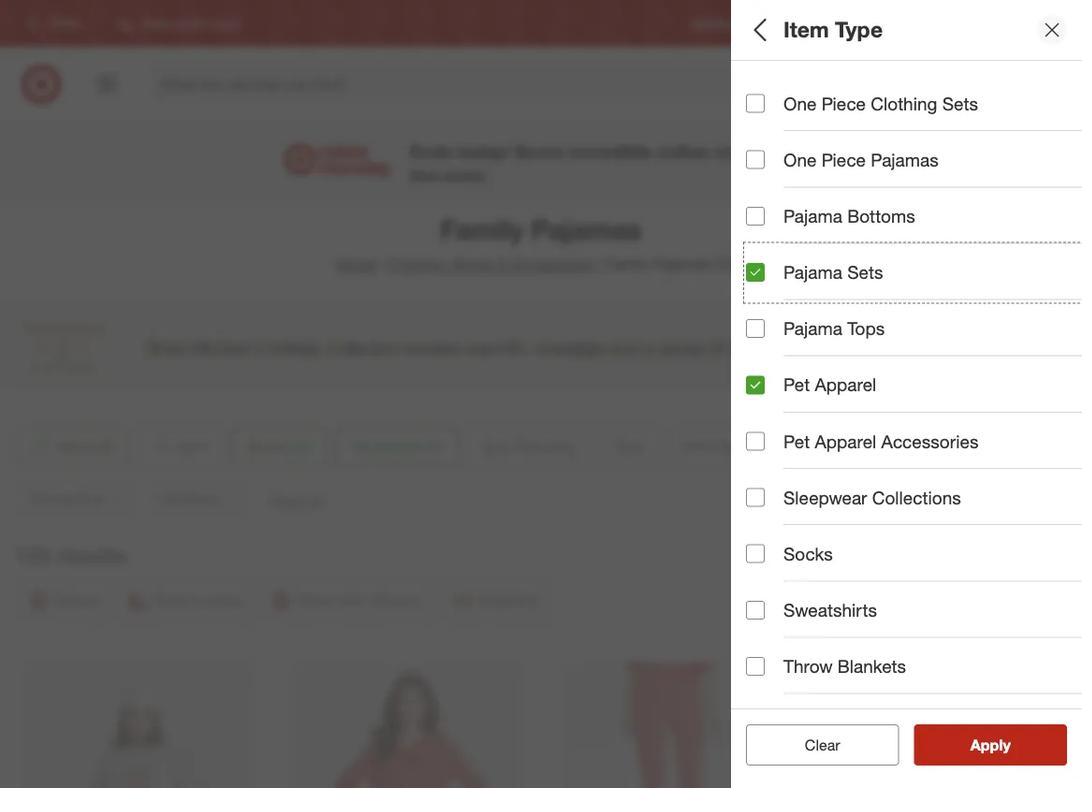 Task type: vqa. For each thing, say whether or not it's contained in the screenshot.
&
yes



Task type: describe. For each thing, give the bounding box(es) containing it.
guest
[[746, 604, 796, 626]]

size grouping button
[[746, 61, 1082, 126]]

One Piece Clothing Sets checkbox
[[746, 94, 765, 113]]

pajama for bottoms
[[784, 205, 843, 227]]

throw blankets
[[784, 656, 906, 677]]

1 vertical spatial pajamas
[[531, 213, 642, 246]]

tops
[[847, 318, 885, 339]]

pet for pet apparel accessories
[[784, 431, 810, 452]]

grouping
[[786, 80, 865, 102]]

2 vertical spatial sets
[[847, 262, 883, 283]]

brand wondershop
[[746, 270, 821, 311]]

Pet Apparel checkbox
[[746, 376, 765, 394]]

clear for clear all
[[796, 736, 831, 754]]

apply
[[971, 736, 1011, 754]]

all filters
[[746, 17, 836, 43]]

deals
[[746, 473, 794, 495]]

2 vertical spatial pajamas
[[653, 255, 710, 273]]

price
[[746, 408, 790, 429]]

all filters dialog
[[731, 0, 1082, 788]]

one for one piece pajamas
[[784, 149, 817, 171]]

find
[[1014, 16, 1036, 30]]

pajama for tops
[[784, 318, 843, 339]]

size for size grouping
[[746, 80, 782, 102]]

One Piece Pajamas checkbox
[[746, 150, 765, 169]]

clothing,
[[388, 255, 447, 273]]

by
[[789, 670, 809, 692]]

redcard
[[847, 16, 891, 30]]

weekly ad link
[[764, 15, 817, 31]]

deals
[[755, 140, 801, 162]]

sold
[[746, 670, 784, 692]]

start
[[410, 166, 441, 183]]

clear button
[[746, 725, 899, 766]]

Socks checkbox
[[746, 545, 765, 563]]

Sweatshirts checkbox
[[746, 601, 765, 620]]

all
[[746, 17, 772, 43]]

shoes
[[452, 255, 494, 273]]

sleepwear collections
[[784, 487, 961, 508]]

What can we help you find? suggestions appear below search field
[[150, 64, 845, 105]]

pajama tops
[[784, 318, 885, 339]]

pet for pet apparel
[[784, 374, 810, 396]]

bottoms
[[847, 205, 915, 227]]

today!
[[457, 140, 509, 162]]

clothing
[[871, 93, 938, 114]]

pet inside item type pet apparel; pajama sets
[[746, 229, 766, 245]]

target link
[[335, 255, 376, 273]]

sleepwear
[[784, 487, 867, 508]]

pajamas inside "item type" dialog
[[871, 149, 939, 171]]

clothing, shoes & accessories link
[[388, 255, 594, 273]]

wondershop
[[746, 294, 821, 311]]

advertisement region
[[0, 301, 1082, 391]]

one piece clothing sets
[[784, 93, 978, 114]]

Pajama Tops checkbox
[[746, 319, 765, 338]]

blankets
[[838, 656, 906, 677]]

accessories inside the family pajamas target / clothing, shoes & accessories / family pajamas (133)
[[512, 255, 594, 273]]

see results
[[951, 736, 1031, 754]]

ends
[[410, 140, 452, 162]]

ad
[[803, 16, 817, 30]]

price button
[[746, 389, 1082, 454]]

guest rating button
[[746, 585, 1082, 651]]

weekly
[[764, 16, 800, 30]]

type for item type
[[835, 17, 883, 43]]

pajama sets
[[784, 262, 883, 283]]

size for size
[[746, 146, 782, 167]]

redcard link
[[847, 15, 891, 31]]

online-
[[657, 140, 715, 162]]

Throw Blankets checkbox
[[746, 657, 765, 676]]

piece for clothing
[[822, 93, 866, 114]]

pajama bottoms
[[784, 205, 915, 227]]

item for item type pet apparel; pajama sets
[[746, 205, 784, 226]]

target
[[335, 255, 376, 273]]

collections
[[872, 487, 961, 508]]



Task type: locate. For each thing, give the bounding box(es) containing it.
piece up pajama bottoms
[[822, 149, 866, 171]]

1 vertical spatial piece
[[822, 149, 866, 171]]

cyber monday target deals image
[[282, 139, 395, 184]]

pajama up apparel;
[[784, 205, 843, 227]]

0 vertical spatial pajamas
[[871, 149, 939, 171]]

type
[[835, 17, 883, 43], [789, 205, 828, 226]]

pet apparel
[[784, 374, 877, 396]]

0 vertical spatial piece
[[822, 93, 866, 114]]

size grouping
[[746, 80, 865, 102]]

deals button
[[746, 454, 1082, 520]]

occasion
[[746, 336, 826, 357]]

1 vertical spatial accessories
[[882, 431, 979, 452]]

pajamas down ends today! score incredible online-only deals start saving
[[531, 213, 642, 246]]

ends today! score incredible online-only deals start saving
[[410, 140, 801, 183]]

type for item type pet apparel; pajama sets
[[789, 205, 828, 226]]

one piece pajamas
[[784, 149, 939, 171]]

0 horizontal spatial /
[[379, 255, 384, 273]]

pajamas left (133) at top
[[653, 255, 710, 273]]

guest rating
[[746, 604, 856, 626]]

1 vertical spatial item
[[746, 205, 784, 226]]

pet
[[746, 229, 766, 245], [784, 374, 810, 396], [784, 431, 810, 452]]

one for one piece clothing sets
[[784, 93, 817, 114]]

0 vertical spatial size
[[746, 80, 782, 102]]

clear for clear
[[805, 736, 840, 754]]

family
[[440, 213, 524, 246], [606, 255, 649, 273]]

1 horizontal spatial results
[[982, 736, 1031, 754]]

clear left all
[[796, 736, 831, 754]]

clear
[[796, 736, 831, 754], [805, 736, 840, 754]]

1 / from the left
[[379, 255, 384, 273]]

/
[[379, 255, 384, 273], [597, 255, 602, 273]]

see
[[951, 736, 978, 754]]

find stores link
[[1014, 15, 1071, 31]]

Sleepwear Collections checkbox
[[746, 488, 765, 507]]

type up apparel;
[[789, 205, 828, 226]]

1 clear from the left
[[796, 736, 831, 754]]

pajama down apparel;
[[784, 262, 843, 283]]

clear inside button
[[805, 736, 840, 754]]

pajama down pajama bottoms
[[822, 229, 865, 245]]

only
[[715, 140, 750, 162]]

clear all button
[[746, 725, 899, 766]]

find stores
[[1014, 16, 1071, 30]]

0 vertical spatial sets
[[942, 93, 978, 114]]

apparel for pet apparel accessories
[[815, 431, 877, 452]]

accessories
[[512, 255, 594, 273], [882, 431, 979, 452]]

results right 133 at the left
[[57, 542, 126, 568]]

2 size from the top
[[746, 146, 782, 167]]

accessories up deals button
[[882, 431, 979, 452]]

pet down pajama bottoms "option" at right top
[[746, 229, 766, 245]]

0 vertical spatial apparel
[[815, 374, 877, 396]]

size
[[746, 80, 782, 102], [746, 146, 782, 167]]

1 one from the top
[[784, 93, 817, 114]]

registry
[[692, 16, 734, 30]]

clear down 'by' at the right bottom
[[805, 736, 840, 754]]

filters
[[778, 17, 836, 43]]

1 vertical spatial family
[[606, 255, 649, 273]]

item inside item type pet apparel; pajama sets
[[746, 205, 784, 226]]

item type dialog
[[731, 0, 1082, 788]]

sets down bottoms
[[869, 229, 895, 245]]

0 vertical spatial pet
[[746, 229, 766, 245]]

all
[[835, 736, 850, 754]]

results for see results
[[982, 736, 1031, 754]]

1 vertical spatial type
[[789, 205, 828, 226]]

apparel down pet apparel
[[815, 431, 877, 452]]

1 vertical spatial one
[[784, 149, 817, 171]]

size down all
[[746, 80, 782, 102]]

Pet Apparel Accessories checkbox
[[746, 432, 765, 451]]

pet down occasion
[[784, 374, 810, 396]]

clear inside button
[[796, 736, 831, 754]]

2 horizontal spatial pajamas
[[871, 149, 939, 171]]

item for item type
[[784, 17, 829, 43]]

0 horizontal spatial type
[[789, 205, 828, 226]]

pet down price
[[784, 431, 810, 452]]

item type pet apparel; pajama sets
[[746, 205, 895, 245]]

clear all
[[796, 736, 850, 754]]

see results button
[[914, 725, 1067, 766]]

saving
[[445, 166, 485, 183]]

registry link
[[692, 15, 734, 31]]

accessories inside "item type" dialog
[[882, 431, 979, 452]]

brand
[[746, 270, 797, 292]]

1 vertical spatial results
[[982, 736, 1031, 754]]

results inside the see results button
[[982, 736, 1031, 754]]

0 horizontal spatial results
[[57, 542, 126, 568]]

apparel
[[815, 374, 877, 396], [815, 431, 877, 452]]

0 vertical spatial type
[[835, 17, 883, 43]]

item inside dialog
[[784, 17, 829, 43]]

1 horizontal spatial type
[[835, 17, 883, 43]]

discount button
[[746, 520, 1082, 585]]

pajama
[[784, 205, 843, 227], [822, 229, 865, 245], [784, 262, 843, 283], [784, 318, 843, 339]]

pajamas down clothing
[[871, 149, 939, 171]]

score
[[514, 140, 564, 162]]

0 vertical spatial item
[[784, 17, 829, 43]]

Pajama Bottoms checkbox
[[746, 207, 765, 225]]

size down one piece clothing sets checkbox at the top of page
[[746, 146, 782, 167]]

pajamas
[[871, 149, 939, 171], [531, 213, 642, 246], [653, 255, 710, 273]]

2 apparel from the top
[[815, 431, 877, 452]]

pet apparel accessories
[[784, 431, 979, 452]]

occasion christmas
[[746, 336, 826, 376]]

1 vertical spatial apparel
[[815, 431, 877, 452]]

results right see
[[982, 736, 1031, 754]]

1 horizontal spatial family
[[606, 255, 649, 273]]

apparel down pajama tops
[[815, 374, 877, 396]]

weekly ad
[[764, 16, 817, 30]]

type right ad
[[835, 17, 883, 43]]

1 vertical spatial size
[[746, 146, 782, 167]]

1 horizontal spatial pajamas
[[653, 255, 710, 273]]

133
[[15, 542, 51, 568]]

one right one piece pajamas "option"
[[784, 149, 817, 171]]

socks
[[784, 543, 833, 565]]

0 vertical spatial one
[[784, 93, 817, 114]]

item type
[[784, 17, 883, 43]]

(133)
[[715, 255, 748, 273]]

apparel;
[[769, 229, 818, 245]]

piece up one piece pajamas
[[822, 93, 866, 114]]

sold by
[[746, 670, 809, 692]]

1 piece from the top
[[822, 93, 866, 114]]

type inside item type pet apparel; pajama sets
[[789, 205, 828, 226]]

1 size from the top
[[746, 80, 782, 102]]

0 horizontal spatial family
[[440, 213, 524, 246]]

sets inside item type pet apparel; pajama sets
[[869, 229, 895, 245]]

pajama inside item type pet apparel; pajama sets
[[822, 229, 865, 245]]

rating
[[801, 604, 856, 626]]

pajama for sets
[[784, 262, 843, 283]]

0 horizontal spatial pajamas
[[531, 213, 642, 246]]

sold by button
[[746, 651, 1082, 716]]

2 clear from the left
[[805, 736, 840, 754]]

1 apparel from the top
[[815, 374, 877, 396]]

apply button
[[914, 725, 1067, 766]]

2 vertical spatial pet
[[784, 431, 810, 452]]

pajama down the wondershop at the top
[[784, 318, 843, 339]]

throw
[[784, 656, 833, 677]]

1 vertical spatial pet
[[784, 374, 810, 396]]

results
[[57, 542, 126, 568], [982, 736, 1031, 754]]

accessories right &
[[512, 255, 594, 273]]

discount
[[746, 539, 822, 560]]

sets right clothing
[[942, 93, 978, 114]]

sets
[[942, 93, 978, 114], [869, 229, 895, 245], [847, 262, 883, 283]]

133 results
[[15, 542, 126, 568]]

0 vertical spatial accessories
[[512, 255, 594, 273]]

family pajamas target / clothing, shoes & accessories / family pajamas (133)
[[335, 213, 748, 273]]

2 / from the left
[[597, 255, 602, 273]]

2 one from the top
[[784, 149, 817, 171]]

0 vertical spatial results
[[57, 542, 126, 568]]

0 vertical spatial family
[[440, 213, 524, 246]]

one right one piece clothing sets checkbox at the top of page
[[784, 93, 817, 114]]

piece for pajamas
[[822, 149, 866, 171]]

1 horizontal spatial accessories
[[882, 431, 979, 452]]

Pajama Sets checkbox
[[746, 263, 765, 282]]

type inside dialog
[[835, 17, 883, 43]]

sets up the tops
[[847, 262, 883, 283]]

sweatshirts
[[784, 599, 877, 621]]

2 piece from the top
[[822, 149, 866, 171]]

1 vertical spatial sets
[[869, 229, 895, 245]]

apparel for pet apparel
[[815, 374, 877, 396]]

item
[[784, 17, 829, 43], [746, 205, 784, 226]]

christmas
[[746, 360, 806, 376]]

results for 133 results
[[57, 542, 126, 568]]

piece
[[822, 93, 866, 114], [822, 149, 866, 171]]

&
[[498, 255, 508, 273]]

0 horizontal spatial accessories
[[512, 255, 594, 273]]

incredible
[[569, 140, 652, 162]]

stores
[[1039, 16, 1071, 30]]

size button
[[746, 126, 1082, 192]]

one
[[784, 93, 817, 114], [784, 149, 817, 171]]

1 horizontal spatial /
[[597, 255, 602, 273]]



